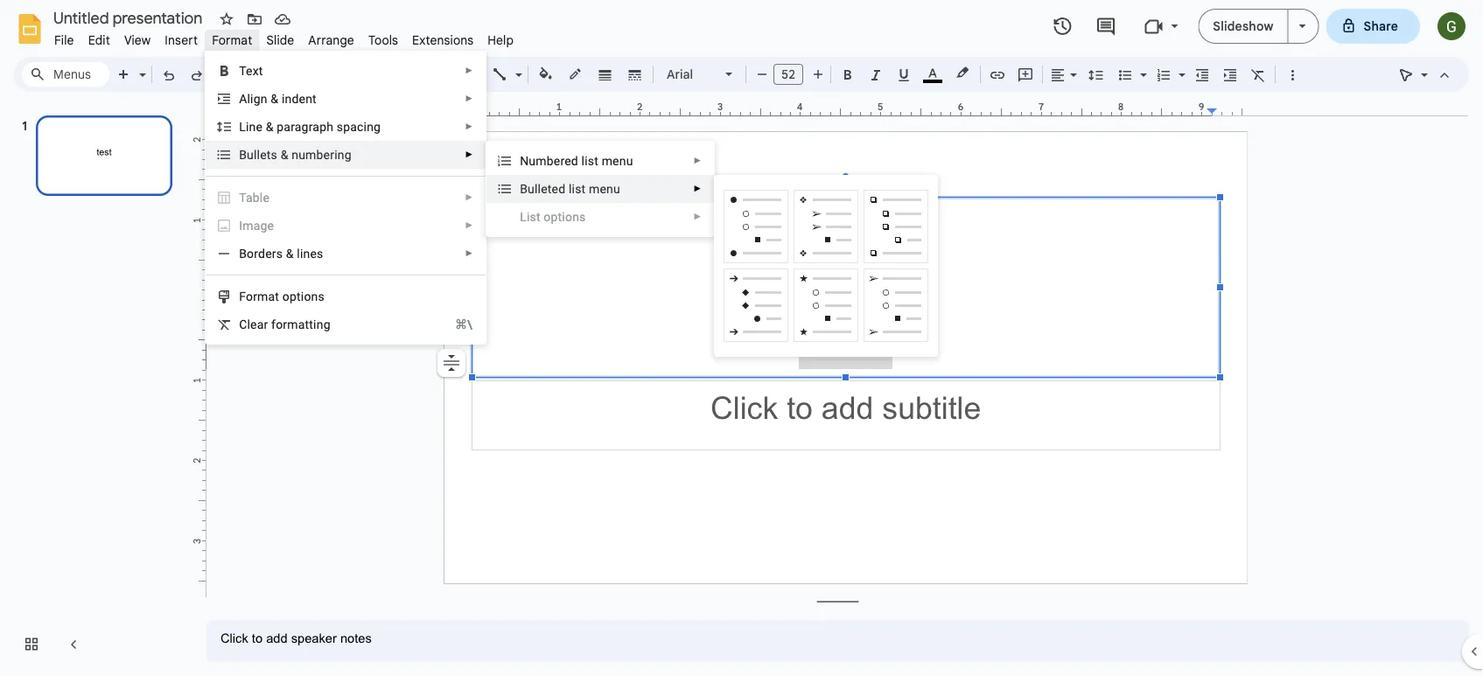 Task type: describe. For each thing, give the bounding box(es) containing it.
Font size field
[[774, 64, 811, 89]]

1 row from the top
[[721, 26, 932, 677]]

list o ptions
[[520, 210, 586, 224]]

► for text s element at left
[[465, 66, 474, 76]]

& left lines
[[286, 246, 294, 261]]

c lear formatting
[[239, 317, 331, 332]]

indent
[[282, 91, 317, 106]]

n umbered list menu
[[520, 154, 633, 168]]

b ulleted list menu
[[520, 182, 621, 196]]

help menu item
[[481, 30, 521, 50]]

& right ine
[[266, 119, 274, 134]]

clear formatting c element
[[239, 317, 336, 332]]

border color: transparent image
[[566, 62, 586, 85]]

c
[[239, 317, 247, 332]]

bulle
[[239, 148, 267, 162]]

slideshow
[[1214, 18, 1274, 34]]

b
[[520, 182, 528, 196]]

i
[[239, 218, 243, 233]]

border weight option
[[596, 62, 616, 87]]

► for line & paragraph spacing l element
[[465, 122, 474, 132]]

ptions
[[551, 210, 586, 224]]

line & paragraph spacing l element
[[239, 119, 386, 134]]

a lign & indent
[[239, 91, 317, 106]]

menu for b ulleted list menu
[[589, 182, 621, 196]]

text color image
[[924, 62, 943, 83]]

► for the borders & lines q element
[[465, 249, 474, 259]]

edit menu item
[[81, 30, 117, 50]]

menu containing n
[[486, 0, 715, 559]]

ine
[[246, 119, 263, 134]]

umbered
[[529, 154, 579, 168]]

numbered list menu n element
[[520, 154, 639, 168]]

slideshow button
[[1199, 9, 1289, 44]]

view menu item
[[117, 30, 158, 50]]

row 2. column 3. 3d arrow, hollow, square element
[[864, 269, 929, 342]]

⌘\
[[455, 317, 473, 332]]

slide
[[266, 32, 294, 48]]

tools menu item
[[361, 30, 405, 50]]

extensions
[[412, 32, 474, 48]]

menu containing text
[[205, 51, 487, 345]]

► for the numbered list menu n element
[[694, 156, 702, 166]]

insert menu item
[[158, 30, 205, 50]]

insert
[[165, 32, 198, 48]]

bullets & numbering t element
[[239, 148, 357, 162]]

l
[[239, 119, 246, 134]]

file
[[54, 32, 74, 48]]

format menu item
[[205, 30, 259, 50]]

extensions menu item
[[405, 30, 481, 50]]

format for format
[[212, 32, 252, 48]]

line & paragraph spacing image
[[1087, 62, 1107, 87]]

borders & lines q element
[[239, 246, 329, 261]]

format options
[[239, 289, 325, 304]]

borders & lines
[[239, 246, 323, 261]]

arrange
[[308, 32, 354, 48]]

a
[[239, 91, 247, 106]]

file menu item
[[47, 30, 81, 50]]

2 row from the top
[[721, 266, 932, 345]]

bulle t s & numbering
[[239, 148, 352, 162]]

menu item containing i
[[206, 212, 486, 240]]

format for format options
[[239, 289, 279, 304]]



Task type: vqa. For each thing, say whether or not it's contained in the screenshot.
Tab List inside the Menu bar BANNER
no



Task type: locate. For each thing, give the bounding box(es) containing it.
& right "s"
[[281, 148, 289, 162]]

list options o element
[[520, 210, 591, 224]]

&
[[271, 91, 279, 106], [266, 119, 274, 134], [281, 148, 289, 162], [286, 246, 294, 261]]

image m element
[[239, 218, 279, 233]]

i m age
[[239, 218, 274, 233]]

border dash option
[[625, 62, 646, 87]]

menu for n umbered list menu
[[602, 154, 633, 168]]

Menus field
[[22, 62, 109, 87]]

list for ulleted
[[569, 182, 586, 196]]

option inside application
[[438, 349, 466, 377]]

s
[[271, 148, 277, 162]]

option
[[438, 349, 466, 377]]

lines
[[297, 246, 323, 261]]

menu
[[602, 154, 633, 168], [589, 182, 621, 196]]

1 vertical spatial format
[[239, 289, 279, 304]]

1 vertical spatial menu
[[589, 182, 621, 196]]

mode and view toolbar
[[1393, 57, 1459, 92]]

bulleted list menu b element
[[520, 182, 626, 196]]

menu item down the bulleted list menu b "element"
[[520, 208, 702, 226]]

row
[[721, 26, 932, 677], [721, 266, 932, 345]]

► for 'image m' element
[[465, 221, 474, 231]]

menu bar inside the menu bar banner
[[47, 23, 521, 52]]

► for the bulleted list menu b "element"
[[694, 184, 702, 194]]

format inside format menu item
[[212, 32, 252, 48]]

slide menu item
[[259, 30, 301, 50]]

formatting
[[271, 317, 331, 332]]

borders
[[239, 246, 283, 261]]

menu item up lines
[[206, 212, 486, 240]]

o
[[544, 210, 551, 224]]

lear
[[247, 317, 268, 332]]

new slide with layout image
[[135, 63, 146, 69]]

lign
[[247, 91, 268, 106]]

1 vertical spatial list
[[569, 182, 586, 196]]

& right "lign"
[[271, 91, 279, 106]]

Rename text field
[[47, 7, 213, 28]]

format inside menu
[[239, 289, 279, 304]]

menu item containing list
[[520, 208, 702, 226]]

shrink text on overflow image
[[439, 351, 464, 376]]

menu up the bulleted list menu b "element"
[[602, 154, 633, 168]]

row 2. column 1. arrow, diamond, bullet element
[[724, 269, 789, 342]]

highlight color image
[[953, 62, 973, 83]]

► for the "bullets & numbering t" element
[[465, 150, 474, 160]]

list
[[582, 154, 599, 168], [569, 182, 586, 196]]

view
[[124, 32, 151, 48]]

share button
[[1327, 9, 1421, 44]]

menu item
[[520, 208, 702, 226], [206, 212, 486, 240]]

list down n umbered list menu in the left of the page
[[569, 182, 586, 196]]

► inside table menu item
[[465, 193, 474, 203]]

arial
[[667, 67, 693, 82]]

t
[[267, 148, 271, 162]]

help
[[488, 32, 514, 48]]

m
[[243, 218, 254, 233]]

0 horizontal spatial menu item
[[206, 212, 486, 240]]

format options \ element
[[239, 289, 330, 304]]

ulleted
[[528, 182, 566, 196]]

►
[[465, 66, 474, 76], [465, 94, 474, 104], [465, 122, 474, 132], [465, 150, 474, 160], [694, 156, 702, 166], [694, 184, 702, 194], [465, 193, 474, 203], [694, 212, 702, 222], [465, 221, 474, 231], [465, 249, 474, 259]]

menu down the numbered list menu n element
[[589, 182, 621, 196]]

menu bar
[[47, 23, 521, 52]]

age
[[254, 218, 274, 233]]

row 1. column 2. crossed diamond, 3d arrow, square element
[[794, 190, 859, 263]]

table
[[239, 190, 270, 205]]

l ine & paragraph spacing
[[239, 119, 381, 134]]

Font size text field
[[775, 64, 803, 85]]

fill color: transparent image
[[536, 62, 556, 85]]

text s element
[[239, 63, 268, 78]]

arrange menu item
[[301, 30, 361, 50]]

edit
[[88, 32, 110, 48]]

0 vertical spatial format
[[212, 32, 252, 48]]

live pointer settings image
[[1417, 63, 1429, 69]]

Star checkbox
[[214, 7, 239, 32]]

0 vertical spatial list
[[582, 154, 599, 168]]

spacing
[[337, 119, 381, 134]]

start slideshow (⌘+enter) image
[[1300, 25, 1307, 28]]

list
[[520, 210, 541, 224]]

n
[[520, 154, 529, 168]]

menu
[[486, 0, 715, 559], [205, 51, 487, 345]]

row 2. column 2. star, hollow, square element
[[794, 269, 859, 342]]

format up lear on the left
[[239, 289, 279, 304]]

list up the bulleted list menu b "element"
[[582, 154, 599, 168]]

► for align & indent a element
[[465, 94, 474, 104]]

format
[[212, 32, 252, 48], [239, 289, 279, 304]]

main toolbar
[[109, 0, 1307, 362]]

paragraph
[[277, 119, 334, 134]]

font list. arial selected. option
[[667, 62, 715, 87]]

navigation
[[0, 99, 193, 677]]

numbering
[[292, 148, 352, 162]]

list for umbered
[[582, 154, 599, 168]]

text
[[239, 63, 263, 78]]

select line image
[[511, 63, 523, 69]]

share
[[1364, 18, 1399, 34]]

align & indent a element
[[239, 91, 322, 106]]

1 horizontal spatial menu item
[[520, 208, 702, 226]]

0 vertical spatial menu
[[602, 154, 633, 168]]

application containing slideshow
[[0, 0, 1484, 677]]

table menu item
[[206, 184, 486, 212]]

► for table 2 element
[[465, 193, 474, 203]]

menu bar containing file
[[47, 23, 521, 52]]

right margin image
[[1208, 102, 1248, 116]]

row 1. column 1. bullet, hollow, square element
[[724, 190, 789, 263]]

menu bar banner
[[0, 0, 1484, 677]]

application
[[0, 0, 1484, 677]]

table 2 element
[[239, 190, 275, 205]]

tools
[[368, 32, 398, 48]]

format down star checkbox
[[212, 32, 252, 48]]

options
[[283, 289, 325, 304]]

⌘backslash element
[[434, 316, 473, 334]]



